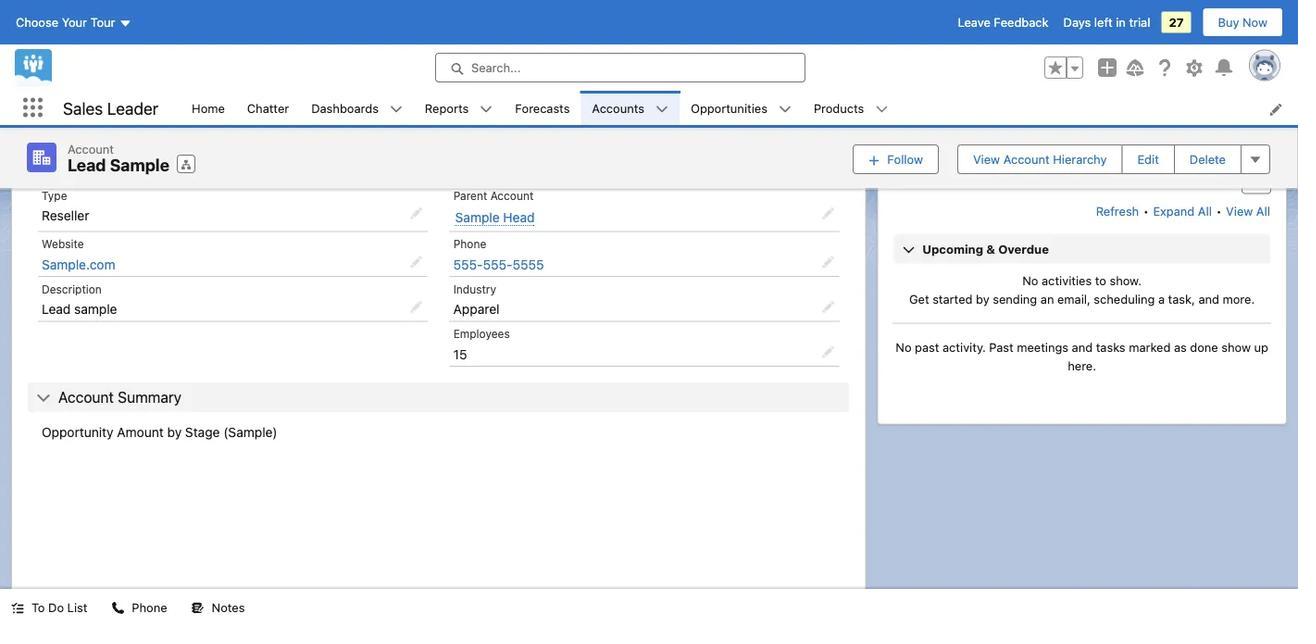 Task type: describe. For each thing, give the bounding box(es) containing it.
&
[[987, 242, 996, 256]]

sample.com
[[42, 257, 115, 272]]

1 555- from the left
[[454, 257, 483, 272]]

expand all button
[[1153, 196, 1213, 226]]

an
[[1041, 292, 1055, 306]]

expand
[[1154, 204, 1195, 218]]

scheduling
[[1094, 292, 1155, 306]]

sample.com link
[[42, 257, 115, 272]]

opportunity
[[42, 424, 114, 440]]

text default image for phone
[[112, 602, 124, 615]]

opportunities list item
[[680, 91, 803, 125]]

• left 'view all' link
[[1217, 204, 1222, 218]]

show
[[1222, 340, 1251, 354]]

amount
[[117, 424, 164, 440]]

marked
[[1129, 340, 1171, 354]]

1 horizontal spatial phone
[[454, 238, 487, 251]]

no for activities
[[1023, 274, 1039, 288]]

follow button
[[853, 144, 939, 174]]

reports list item
[[414, 91, 504, 125]]

account for account name
[[42, 140, 85, 153]]

get
[[910, 292, 930, 306]]

activities inside no activities to show. get started by sending an email, scheduling a task, and more.
[[1042, 274, 1092, 288]]

chatter link
[[236, 91, 300, 125]]

no past activity. past meetings and tasks marked as done show up here.
[[896, 340, 1269, 372]]

1 horizontal spatial activities
[[1120, 174, 1170, 188]]

search...
[[471, 61, 521, 75]]

notes button
[[180, 589, 256, 626]]

opportunities link
[[680, 91, 779, 125]]

now
[[1243, 15, 1268, 29]]

0 horizontal spatial by
[[167, 424, 182, 440]]

opportunities
[[691, 101, 768, 115]]

account for account
[[68, 142, 114, 156]]

forecasts
[[515, 101, 570, 115]]

employees
[[454, 327, 510, 340]]

description
[[42, 283, 102, 295]]

tasks
[[1096, 340, 1126, 354]]

• right time
[[1094, 174, 1100, 188]]

no activities to show. get started by sending an email, scheduling a task, and more.
[[910, 274, 1255, 306]]

buy now button
[[1203, 7, 1284, 37]]

account name
[[42, 140, 118, 153]]

text default image inside notes button
[[191, 602, 204, 615]]

apparel
[[454, 302, 500, 317]]

account summary
[[58, 389, 182, 406]]

stage
[[185, 424, 220, 440]]

sending
[[993, 292, 1038, 306]]

refresh button
[[1096, 196, 1141, 226]]

text default image for account summary
[[36, 391, 51, 406]]

parent account
[[454, 189, 534, 202]]

view account hierarchy
[[974, 152, 1107, 166]]

edit
[[1138, 152, 1160, 166]]

27
[[1169, 15, 1184, 29]]

account summary button
[[28, 383, 850, 412]]

to do list button
[[0, 589, 99, 626]]

account up head
[[491, 189, 534, 202]]

sample for account
[[110, 155, 169, 175]]

home
[[192, 101, 225, 115]]

hierarchy
[[1053, 152, 1107, 166]]

leader
[[107, 98, 158, 118]]

delete
[[1190, 152, 1226, 166]]

sample for account name
[[74, 159, 119, 175]]

edit type image
[[410, 207, 423, 220]]

text default image for accounts
[[656, 103, 669, 116]]

reports link
[[414, 91, 480, 125]]

notes
[[212, 601, 245, 615]]

details link
[[133, 75, 183, 113]]

lead for description
[[42, 302, 71, 317]]

time
[[1066, 174, 1091, 188]]

reseller
[[42, 208, 89, 223]]

555-555-5555 link
[[454, 257, 544, 272]]

do
[[48, 601, 64, 615]]

no for past
[[896, 340, 912, 354]]

search... button
[[435, 53, 806, 82]]

text default image inside to do list button
[[11, 602, 24, 615]]

industry
[[454, 283, 496, 295]]

edit parent account image
[[822, 207, 835, 220]]

accounts link
[[581, 91, 656, 125]]

here.
[[1068, 358, 1097, 372]]

buy
[[1219, 15, 1240, 29]]

upcoming & overdue button
[[894, 234, 1271, 264]]

tour
[[90, 15, 115, 29]]

head
[[503, 210, 535, 225]]

done
[[1191, 340, 1219, 354]]

past
[[990, 340, 1014, 354]]

lead for account
[[68, 155, 106, 175]]

1 vertical spatial view
[[1227, 204, 1254, 218]]

555-555-5555
[[454, 257, 544, 272]]

leave
[[958, 15, 991, 29]]

sample head
[[455, 210, 535, 225]]

to
[[31, 601, 45, 615]]

list containing home
[[181, 91, 1299, 125]]

edit button
[[1122, 144, 1175, 174]]

related
[[38, 85, 89, 103]]

view inside "button"
[[974, 152, 1001, 166]]

summary
[[118, 389, 182, 406]]

meetings
[[1017, 340, 1069, 354]]

and inside no past activity. past meetings and tasks marked as done show up here.
[[1072, 340, 1093, 354]]

overdue
[[999, 242, 1049, 256]]

edit website image
[[410, 256, 423, 269]]



Task type: locate. For each thing, give the bounding box(es) containing it.
account inside dropdown button
[[58, 389, 114, 406]]

1 horizontal spatial view
[[1227, 204, 1254, 218]]

phone inside phone button
[[132, 601, 167, 615]]

0 horizontal spatial activities
[[1042, 274, 1092, 288]]

as
[[1174, 340, 1187, 354]]

text default image up opportunity
[[36, 391, 51, 406]]

5555
[[513, 257, 544, 272]]

text default image right reports
[[480, 103, 493, 116]]

account up opportunity
[[58, 389, 114, 406]]

buy now
[[1219, 15, 1268, 29]]

0 horizontal spatial and
[[1072, 340, 1093, 354]]

by right started
[[976, 292, 990, 306]]

accounts
[[592, 101, 645, 115]]

0 vertical spatial no
[[1023, 274, 1039, 288]]

refresh
[[1096, 204, 1140, 218]]

account
[[42, 140, 85, 153], [68, 142, 114, 156], [1004, 152, 1050, 166], [491, 189, 534, 202], [58, 389, 114, 406]]

trial
[[1130, 15, 1151, 29]]

account inside "button"
[[1004, 152, 1050, 166]]

lead sample
[[42, 302, 117, 317]]

text default image for dashboards
[[390, 103, 403, 116]]

phone up 555-555-5555
[[454, 238, 487, 251]]

no inside no activities to show. get started by sending an email, scheduling a task, and more.
[[1023, 274, 1039, 288]]

and inside no activities to show. get started by sending an email, scheduling a task, and more.
[[1199, 292, 1220, 306]]

products link
[[803, 91, 876, 125]]

view down types
[[1227, 204, 1254, 218]]

dashboards list item
[[300, 91, 414, 125]]

dashboards link
[[300, 91, 390, 125]]

1 vertical spatial activities
[[1042, 274, 1092, 288]]

task,
[[1169, 292, 1196, 306]]

text default image left reports link
[[390, 103, 403, 116]]

by left stage
[[167, 424, 182, 440]]

0 vertical spatial phone
[[454, 238, 487, 251]]

• up expand
[[1174, 174, 1179, 188]]

products list item
[[803, 91, 900, 125]]

lead down account name
[[68, 155, 106, 175]]

choose your tour button
[[15, 7, 133, 37]]

days
[[1064, 15, 1091, 29]]

types
[[1200, 174, 1231, 188]]

2 555- from the left
[[483, 257, 513, 272]]

email,
[[1058, 292, 1091, 306]]

phone left notes button
[[132, 601, 167, 615]]

tab list containing related
[[27, 75, 851, 113]]

text default image inside 'dashboards' list item
[[390, 103, 403, 116]]

1 horizontal spatial and
[[1199, 292, 1220, 306]]

edit employees image
[[822, 346, 835, 358]]

view
[[974, 152, 1001, 166], [1227, 204, 1254, 218]]

1 horizontal spatial no
[[1023, 274, 1039, 288]]

edit phone image
[[822, 256, 835, 269]]

feedback
[[994, 15, 1049, 29]]

and
[[1199, 292, 1220, 306], [1072, 340, 1093, 354]]

1 horizontal spatial by
[[976, 292, 990, 306]]

activities up email,
[[1042, 274, 1092, 288]]

text default image inside the reports list item
[[480, 103, 493, 116]]

tab list
[[27, 75, 851, 113]]

more.
[[1223, 292, 1255, 306]]

up
[[1255, 340, 1269, 354]]

in
[[1116, 15, 1126, 29]]

products
[[814, 101, 865, 115]]

0 vertical spatial activities
[[1120, 174, 1170, 188]]

group
[[1045, 57, 1084, 79]]

1 horizontal spatial text default image
[[112, 602, 124, 615]]

by inside no activities to show. get started by sending an email, scheduling a task, and more.
[[976, 292, 990, 306]]

text default image inside account summary dropdown button
[[36, 391, 51, 406]]

lead sample
[[68, 155, 169, 175], [42, 159, 119, 175]]

choose
[[16, 15, 58, 29]]

no
[[1023, 274, 1039, 288], [896, 340, 912, 354]]

text default image inside phone button
[[112, 602, 124, 615]]

lead sample down account name
[[42, 159, 119, 175]]

filters: all time • all activities • all types
[[1008, 174, 1231, 188]]

sample head link
[[455, 208, 535, 227]]

by
[[976, 292, 990, 306], [167, 424, 182, 440]]

0 vertical spatial by
[[976, 292, 990, 306]]

sales leader
[[63, 98, 158, 118]]

lead sample for account name
[[42, 159, 119, 175]]

0 horizontal spatial no
[[896, 340, 912, 354]]

no inside no past activity. past meetings and tasks marked as done show up here.
[[896, 340, 912, 354]]

activities
[[1120, 174, 1170, 188], [1042, 274, 1092, 288]]

accounts list item
[[581, 91, 680, 125]]

started
[[933, 292, 973, 306]]

lead sample down name in the left top of the page
[[68, 155, 169, 175]]

all
[[1049, 174, 1063, 188], [1103, 174, 1117, 188], [1183, 174, 1197, 188], [1198, 204, 1212, 218], [1257, 204, 1271, 218]]

lead down description
[[42, 302, 71, 317]]

show.
[[1110, 274, 1142, 288]]

details
[[133, 85, 183, 103]]

• left expand
[[1144, 204, 1149, 218]]

dashboards
[[311, 101, 379, 115]]

0 vertical spatial and
[[1199, 292, 1220, 306]]

sales
[[63, 98, 103, 118]]

1 vertical spatial by
[[167, 424, 182, 440]]

0 horizontal spatial phone
[[132, 601, 167, 615]]

1 vertical spatial no
[[896, 340, 912, 354]]

list
[[181, 91, 1299, 125]]

related link
[[38, 75, 89, 113]]

leave feedback link
[[958, 15, 1049, 29]]

type
[[42, 189, 67, 202]]

0 vertical spatial view
[[974, 152, 1001, 166]]

list
[[67, 601, 87, 615]]

phone
[[454, 238, 487, 251], [132, 601, 167, 615]]

555-
[[454, 257, 483, 272], [483, 257, 513, 272]]

and right the task,
[[1199, 292, 1220, 306]]

to
[[1096, 274, 1107, 288]]

forecasts link
[[504, 91, 581, 125]]

your
[[62, 15, 87, 29]]

account left name in the left top of the page
[[42, 140, 85, 153]]

to do list
[[31, 601, 87, 615]]

text default image
[[36, 391, 51, 406], [112, 602, 124, 615]]

text default image left notes
[[191, 602, 204, 615]]

0 horizontal spatial text default image
[[36, 391, 51, 406]]

lead for account name
[[42, 159, 71, 175]]

edit industry image
[[822, 301, 835, 314]]

view all link
[[1226, 196, 1272, 226]]

1 vertical spatial text default image
[[112, 602, 124, 615]]

text default image
[[390, 103, 403, 116], [480, 103, 493, 116], [656, 103, 669, 116], [11, 602, 24, 615], [191, 602, 204, 615]]

edit description image
[[410, 301, 423, 314]]

choose your tour
[[16, 15, 115, 29]]

home link
[[181, 91, 236, 125]]

text default image inside "accounts" list item
[[656, 103, 669, 116]]

website
[[42, 238, 84, 251]]

view right follow
[[974, 152, 1001, 166]]

lead sample for account
[[68, 155, 169, 175]]

account down sales
[[68, 142, 114, 156]]

leave feedback
[[958, 15, 1049, 29]]

lead up type
[[42, 159, 71, 175]]

text default image left to
[[11, 602, 24, 615]]

follow
[[888, 152, 923, 166]]

text default image right list
[[112, 602, 124, 615]]

1 vertical spatial phone
[[132, 601, 167, 615]]

1 vertical spatial and
[[1072, 340, 1093, 354]]

phone button
[[100, 589, 178, 626]]

activity.
[[943, 340, 986, 354]]

text default image right accounts
[[656, 103, 669, 116]]

no left past
[[896, 340, 912, 354]]

and up here. at the right bottom
[[1072, 340, 1093, 354]]

sample
[[74, 302, 117, 317]]

0 horizontal spatial view
[[974, 152, 1001, 166]]

no up sending
[[1023, 274, 1039, 288]]

reports
[[425, 101, 469, 115]]

text default image for reports
[[480, 103, 493, 116]]

(sample)
[[223, 424, 278, 440]]

•
[[1094, 174, 1100, 188], [1174, 174, 1179, 188], [1144, 204, 1149, 218], [1217, 204, 1222, 218]]

activities down edit at the top right of the page
[[1120, 174, 1170, 188]]

parent
[[454, 189, 487, 202]]

chatter
[[247, 101, 289, 115]]

account up 'filters:'
[[1004, 152, 1050, 166]]

account for account summary
[[58, 389, 114, 406]]

upcoming & overdue
[[923, 242, 1049, 256]]

0 vertical spatial text default image
[[36, 391, 51, 406]]



Task type: vqa. For each thing, say whether or not it's contained in the screenshot.
"My" in Change My Password Link
no



